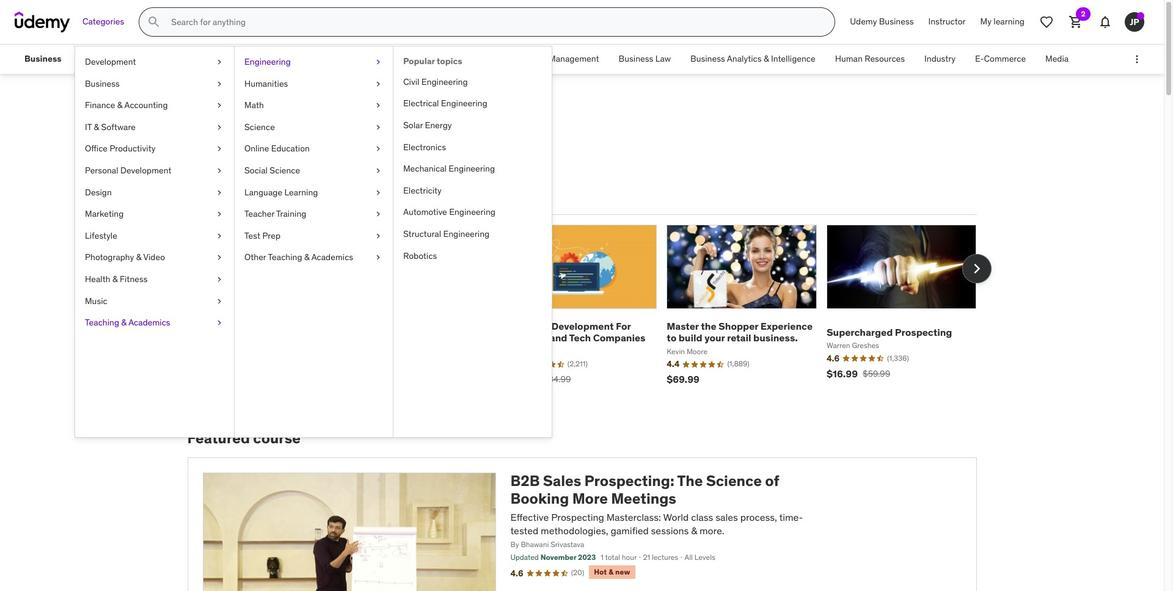 Task type: locate. For each thing, give the bounding box(es) containing it.
xsmall image for office productivity
[[215, 143, 224, 155]]

trending
[[266, 193, 307, 205]]

xsmall image
[[215, 56, 224, 68], [373, 56, 383, 68], [373, 78, 383, 90], [215, 100, 224, 112], [373, 100, 383, 112], [373, 143, 383, 155], [215, 165, 224, 177], [373, 165, 383, 177], [373, 187, 383, 199], [215, 209, 224, 220], [215, 230, 224, 242], [373, 230, 383, 242], [215, 252, 224, 264], [215, 274, 224, 286]]

media
[[1046, 53, 1069, 64]]

science up language learning
[[270, 165, 300, 176]]

structural engineering link
[[394, 224, 552, 245]]

and
[[550, 332, 567, 344]]

effective
[[511, 511, 549, 524]]

1 vertical spatial academics
[[128, 317, 170, 328]]

courses up the online education
[[243, 103, 322, 128]]

xsmall image inside other teaching & academics link
[[373, 252, 383, 264]]

development inside development link
[[85, 56, 136, 67]]

0 horizontal spatial sales
[[187, 103, 239, 128]]

& right hot
[[609, 568, 614, 577]]

your
[[705, 332, 725, 344]]

business
[[879, 16, 914, 27], [24, 53, 61, 64], [369, 53, 403, 64], [619, 53, 654, 64], [691, 53, 725, 64], [85, 78, 120, 89], [507, 320, 549, 333]]

robotics link
[[394, 245, 552, 267]]

business left the law at right
[[619, 53, 654, 64]]

xsmall image for marketing
[[215, 209, 224, 220]]

business law link
[[609, 45, 681, 74]]

xsmall image
[[215, 78, 224, 90], [215, 121, 224, 133], [373, 121, 383, 133], [215, 143, 224, 155], [215, 187, 224, 199], [373, 209, 383, 220], [373, 252, 383, 264], [215, 296, 224, 308], [215, 317, 224, 329]]

training
[[276, 209, 307, 220]]

xsmall image inside teacher training link
[[373, 209, 383, 220]]

science up sales
[[706, 472, 762, 491]]

1 vertical spatial development
[[120, 165, 171, 176]]

master the shopper experience to build your retail business. link
[[667, 320, 813, 344]]

featured
[[187, 429, 250, 448]]

xsmall image for personal development
[[215, 165, 224, 177]]

1 vertical spatial to
[[667, 332, 677, 344]]

business law
[[619, 53, 671, 64]]

engineering down electricity link
[[449, 207, 496, 218]]

xsmall image inside test prep link
[[373, 230, 383, 242]]

electricity
[[403, 185, 442, 196]]

solar energy link
[[394, 115, 552, 137]]

teaching down 'music'
[[85, 317, 119, 328]]

& right analytics
[[764, 53, 769, 64]]

office
[[85, 143, 108, 154]]

engineering down civil engineering link at the top left of the page
[[441, 98, 488, 109]]

xsmall image inside the music link
[[215, 296, 224, 308]]

xsmall image inside math link
[[373, 100, 383, 112]]

sales
[[716, 511, 738, 524]]

to down 'online'
[[248, 156, 262, 175]]

featured course
[[187, 429, 301, 448]]

engineering down topics
[[422, 76, 468, 87]]

social science link
[[235, 160, 393, 182]]

xsmall image inside it & software link
[[215, 121, 224, 133]]

structural
[[403, 229, 441, 240]]

energy
[[425, 120, 452, 131]]

you
[[292, 156, 317, 175]]

& right it
[[94, 121, 99, 132]]

mechanical engineering
[[403, 163, 495, 174]]

engineering for civil
[[422, 76, 468, 87]]

office productivity
[[85, 143, 155, 154]]

business left arrow pointing to subcategory menu links icon
[[24, 53, 61, 64]]

& down the music link at the left of the page
[[121, 317, 127, 328]]

0 vertical spatial development
[[85, 56, 136, 67]]

xsmall image inside development link
[[215, 56, 224, 68]]

engineering for mechanical
[[449, 163, 495, 174]]

1 horizontal spatial academics
[[311, 252, 353, 263]]

shopping cart with 2 items image
[[1069, 15, 1084, 29]]

structural engineering
[[403, 229, 490, 240]]

business link down udemy image
[[15, 45, 71, 74]]

xsmall image inside science link
[[373, 121, 383, 133]]

photography & video
[[85, 252, 165, 263]]

most popular button
[[187, 184, 254, 214]]

4.6
[[511, 568, 524, 579]]

personal
[[85, 165, 118, 176]]

xsmall image inside finance & accounting link
[[215, 100, 224, 112]]

1 horizontal spatial sales
[[543, 472, 581, 491]]

engineering down automotive engineering link
[[443, 229, 490, 240]]

0 vertical spatial teaching
[[268, 252, 302, 263]]

xsmall image inside design link
[[215, 187, 224, 199]]

levels
[[695, 553, 716, 562]]

class
[[691, 511, 713, 524]]

popular
[[215, 193, 251, 205]]

sales right b2b
[[543, 472, 581, 491]]

business left analytics
[[691, 53, 725, 64]]

photography
[[85, 252, 134, 263]]

0 vertical spatial science
[[244, 121, 275, 132]]

booking
[[511, 490, 569, 508]]

xsmall image for design
[[215, 187, 224, 199]]

language learning
[[244, 187, 318, 198]]

business link
[[15, 45, 71, 74], [75, 73, 234, 95]]

human resources link
[[826, 45, 915, 74]]

most popular
[[190, 193, 251, 205]]

development inside business development for startups and tech companies
[[552, 320, 614, 333]]

civil engineering link
[[394, 71, 552, 93]]

0 vertical spatial prospecting
[[895, 326, 953, 338]]

trending button
[[264, 184, 310, 214]]

xsmall image inside marketing link
[[215, 209, 224, 220]]

2
[[1081, 9, 1086, 18]]

xsmall image inside office productivity link
[[215, 143, 224, 155]]

to left the build
[[667, 332, 677, 344]]

1 horizontal spatial prospecting
[[895, 326, 953, 338]]

sales
[[187, 103, 239, 128], [543, 472, 581, 491]]

xsmall image for it & software
[[215, 121, 224, 133]]

you have alerts image
[[1137, 12, 1145, 20]]

online education link
[[235, 138, 393, 160]]

companies
[[593, 332, 646, 344]]

automotive engineering
[[403, 207, 496, 218]]

arrow pointing to subcategory menu links image
[[71, 45, 82, 74]]

master the shopper experience to build your retail business.
[[667, 320, 813, 344]]

development inside personal development link
[[120, 165, 171, 176]]

& down class
[[691, 525, 697, 537]]

by
[[511, 541, 519, 550]]

categories button
[[75, 7, 132, 37]]

2 vertical spatial development
[[552, 320, 614, 333]]

academics down test prep link
[[311, 252, 353, 263]]

& down test prep link
[[304, 252, 310, 263]]

business link up accounting
[[75, 73, 234, 95]]

xsmall image inside health & fitness link
[[215, 274, 224, 286]]

commerce
[[984, 53, 1026, 64]]

business left and
[[507, 320, 549, 333]]

engineering up humanities
[[244, 56, 291, 67]]

0 horizontal spatial academics
[[128, 317, 170, 328]]

build
[[679, 332, 703, 344]]

management up humanities
[[258, 53, 309, 64]]

xsmall image inside online education 'link'
[[373, 143, 383, 155]]

human resources
[[835, 53, 905, 64]]

0 horizontal spatial prospecting
[[551, 511, 604, 524]]

to
[[248, 156, 262, 175], [667, 332, 677, 344]]

health & fitness
[[85, 274, 148, 285]]

tested
[[511, 525, 539, 537]]

total
[[605, 553, 620, 562]]

science link
[[235, 117, 393, 138]]

1 vertical spatial sales
[[543, 472, 581, 491]]

fitness
[[120, 274, 148, 285]]

0 vertical spatial academics
[[311, 252, 353, 263]]

0 horizontal spatial teaching
[[85, 317, 119, 328]]

& right health
[[112, 274, 118, 285]]

1 vertical spatial prospecting
[[551, 511, 604, 524]]

started
[[320, 156, 371, 175]]

supercharged prospecting link
[[827, 326, 953, 338]]

management right project
[[549, 53, 599, 64]]

xsmall image for lifestyle
[[215, 230, 224, 242]]

xsmall image for language learning
[[373, 187, 383, 199]]

courses up most popular
[[187, 156, 244, 175]]

xsmall image inside teaching & academics link
[[215, 317, 224, 329]]

to inside master the shopper experience to build your retail business.
[[667, 332, 677, 344]]

development for business
[[552, 320, 614, 333]]

solar energy
[[403, 120, 452, 131]]

xsmall image inside photography & video link
[[215, 252, 224, 264]]

1 vertical spatial science
[[270, 165, 300, 176]]

music link
[[75, 291, 234, 312]]

2 link
[[1062, 7, 1091, 37]]

humanities link
[[235, 73, 393, 95]]

wishlist image
[[1040, 15, 1054, 29]]

science
[[244, 121, 275, 132], [270, 165, 300, 176], [706, 472, 762, 491]]

science inside 'link'
[[270, 165, 300, 176]]

xsmall image for online education
[[373, 143, 383, 155]]

academics down the music link at the left of the page
[[128, 317, 170, 328]]

engineering for electrical
[[441, 98, 488, 109]]

xsmall image for math
[[373, 100, 383, 112]]

2023
[[578, 553, 596, 562]]

xsmall image inside the "humanities" 'link'
[[373, 78, 383, 90]]

design
[[85, 187, 112, 198]]

engineering down electronics link
[[449, 163, 495, 174]]

1 horizontal spatial business link
[[75, 73, 234, 95]]

xsmall image inside personal development link
[[215, 165, 224, 177]]

experience
[[761, 320, 813, 333]]

& left the video
[[136, 252, 141, 263]]

xsmall image inside engineering link
[[373, 56, 383, 68]]

science up 'online'
[[244, 121, 275, 132]]

teaching & academics
[[85, 317, 170, 328]]

0 horizontal spatial to
[[248, 156, 262, 175]]

science inside 'b2b sales prospecting: the science of booking more meetings effective prospecting masterclass: world class sales process, time- tested methodologies, gamified sessions & more. by bhawani srivastava'
[[706, 472, 762, 491]]

test
[[244, 230, 260, 241]]

1 horizontal spatial management
[[549, 53, 599, 64]]

communication
[[178, 53, 239, 64]]

all levels
[[685, 553, 716, 562]]

sales courses
[[187, 103, 322, 128]]

e-commerce
[[975, 53, 1026, 64]]

notifications image
[[1098, 15, 1113, 29]]

master
[[667, 320, 699, 333]]

supercharged prospecting
[[827, 326, 953, 338]]

engineering for structural
[[443, 229, 490, 240]]

1 horizontal spatial to
[[667, 332, 677, 344]]

xsmall image for teacher training
[[373, 209, 383, 220]]

0 vertical spatial courses
[[243, 103, 322, 128]]

sales left math
[[187, 103, 239, 128]]

0 horizontal spatial management
[[258, 53, 309, 64]]

xsmall image inside social science 'link'
[[373, 165, 383, 177]]

xsmall image inside 'lifestyle' link
[[215, 230, 224, 242]]

2 vertical spatial science
[[706, 472, 762, 491]]

& for it & software
[[94, 121, 99, 132]]

teaching down 'prep'
[[268, 252, 302, 263]]

& right "finance"
[[117, 100, 123, 111]]

get
[[266, 156, 289, 175]]

xsmall image inside language learning link
[[373, 187, 383, 199]]



Task type: describe. For each thing, give the bounding box(es) containing it.
sales inside 'b2b sales prospecting: the science of booking more meetings effective prospecting masterclass: world class sales process, time- tested methodologies, gamified sessions & more. by bhawani srivastava'
[[543, 472, 581, 491]]

xsmall image for test prep
[[373, 230, 383, 242]]

0 horizontal spatial business link
[[15, 45, 71, 74]]

mechanical
[[403, 163, 447, 174]]

development for personal
[[120, 165, 171, 176]]

my learning
[[981, 16, 1025, 27]]

prospecting inside carousel element
[[895, 326, 953, 338]]

human
[[835, 53, 863, 64]]

engineering for automotive
[[449, 207, 496, 218]]

learning
[[994, 16, 1025, 27]]

project management
[[519, 53, 599, 64]]

mechanical engineering link
[[394, 158, 552, 180]]

health
[[85, 274, 110, 285]]

1 horizontal spatial teaching
[[268, 252, 302, 263]]

teaching & academics link
[[75, 312, 234, 334]]

1 vertical spatial teaching
[[85, 317, 119, 328]]

1 vertical spatial courses
[[187, 156, 244, 175]]

more.
[[700, 525, 725, 537]]

xsmall image for health & fitness
[[215, 274, 224, 286]]

& for teaching & academics
[[121, 317, 127, 328]]

music
[[85, 296, 107, 307]]

math link
[[235, 95, 393, 117]]

education
[[271, 143, 310, 154]]

hour
[[622, 553, 637, 562]]

bhawani
[[521, 541, 549, 550]]

electronics
[[403, 142, 446, 153]]

& for hot & new
[[609, 568, 614, 577]]

more subcategory menu links image
[[1131, 53, 1144, 65]]

& for finance & accounting
[[117, 100, 123, 111]]

automotive
[[403, 207, 447, 218]]

industry link
[[915, 45, 966, 74]]

21
[[643, 553, 650, 562]]

marketing link
[[75, 204, 234, 225]]

process,
[[741, 511, 777, 524]]

teacher training link
[[235, 204, 393, 225]]

21 lectures
[[643, 553, 679, 562]]

& for health & fitness
[[112, 274, 118, 285]]

teacher training
[[244, 209, 307, 220]]

jp link
[[1120, 7, 1150, 37]]

time-
[[780, 511, 803, 524]]

sessions
[[651, 525, 689, 537]]

next image
[[967, 259, 987, 279]]

business development for startups and tech companies link
[[507, 320, 646, 344]]

design link
[[75, 182, 234, 204]]

electrical
[[403, 98, 439, 109]]

learning
[[284, 187, 318, 198]]

photography & video link
[[75, 247, 234, 269]]

electrical engineering link
[[394, 93, 552, 115]]

lifestyle link
[[75, 225, 234, 247]]

my learning link
[[973, 7, 1032, 37]]

methodologies,
[[541, 525, 609, 537]]

online
[[244, 143, 269, 154]]

xsmall image for humanities
[[373, 78, 383, 90]]

udemy image
[[15, 12, 70, 32]]

math
[[244, 100, 264, 111]]

xsmall image for teaching & academics
[[215, 317, 224, 329]]

2 management from the left
[[549, 53, 599, 64]]

humanities
[[244, 78, 288, 89]]

0 vertical spatial to
[[248, 156, 262, 175]]

xsmall image for business
[[215, 78, 224, 90]]

engineering element
[[393, 46, 552, 438]]

electronics link
[[394, 137, 552, 158]]

other
[[244, 252, 266, 263]]

xsmall image for engineering
[[373, 56, 383, 68]]

carousel element
[[187, 225, 992, 401]]

other teaching & academics link
[[235, 247, 393, 269]]

lifestyle
[[85, 230, 117, 241]]

updated
[[511, 553, 539, 562]]

teacher
[[244, 209, 274, 220]]

submit search image
[[147, 15, 162, 29]]

engineering link
[[235, 51, 393, 73]]

xsmall image for science
[[373, 121, 383, 133]]

xsmall image for photography & video
[[215, 252, 224, 264]]

business left popular
[[369, 53, 403, 64]]

for
[[616, 320, 631, 333]]

accounting
[[124, 100, 168, 111]]

shopper
[[719, 320, 759, 333]]

finance & accounting
[[85, 100, 168, 111]]

operations
[[458, 53, 500, 64]]

xsmall image for other teaching & academics
[[373, 252, 383, 264]]

& inside 'b2b sales prospecting: the science of booking more meetings effective prospecting masterclass: world class sales process, time- tested methodologies, gamified sessions & more. by bhawani srivastava'
[[691, 525, 697, 537]]

civil engineering
[[403, 76, 468, 87]]

e-
[[975, 53, 984, 64]]

of
[[765, 472, 780, 491]]

xsmall image for music
[[215, 296, 224, 308]]

1
[[601, 553, 604, 562]]

startups
[[507, 332, 548, 344]]

automotive engineering link
[[394, 202, 552, 224]]

gamified
[[611, 525, 649, 537]]

it & software
[[85, 121, 136, 132]]

test prep
[[244, 230, 281, 241]]

instructor link
[[921, 7, 973, 37]]

popular
[[403, 56, 435, 67]]

entrepreneurship link
[[82, 45, 169, 74]]

0 vertical spatial sales
[[187, 103, 239, 128]]

prospecting inside 'b2b sales prospecting: the science of booking more meetings effective prospecting masterclass: world class sales process, time- tested methodologies, gamified sessions & more. by bhawani srivastava'
[[551, 511, 604, 524]]

language
[[244, 187, 282, 198]]

course
[[253, 429, 301, 448]]

1 management from the left
[[258, 53, 309, 64]]

online education
[[244, 143, 310, 154]]

& for photography & video
[[136, 252, 141, 263]]

intelligence
[[771, 53, 816, 64]]

electrical engineering
[[403, 98, 488, 109]]

robotics
[[403, 250, 437, 261]]

business right the udemy
[[879, 16, 914, 27]]

project management link
[[510, 45, 609, 74]]

industry
[[925, 53, 956, 64]]

b2b sales prospecting: the science of booking more meetings effective prospecting masterclass: world class sales process, time- tested methodologies, gamified sessions & more. by bhawani srivastava
[[511, 472, 803, 550]]

strategy
[[405, 53, 438, 64]]

1 total hour
[[601, 553, 637, 562]]

marketing
[[85, 209, 124, 220]]

business analytics & intelligence
[[691, 53, 816, 64]]

xsmall image for social science
[[373, 165, 383, 177]]

Search for anything text field
[[169, 12, 820, 32]]

business up "finance"
[[85, 78, 120, 89]]

xsmall image for development
[[215, 56, 224, 68]]

prep
[[262, 230, 281, 241]]

business strategy
[[369, 53, 438, 64]]

social
[[244, 165, 268, 176]]

xsmall image for finance & accounting
[[215, 100, 224, 112]]

business inside business development for startups and tech companies
[[507, 320, 549, 333]]

health & fitness link
[[75, 269, 234, 291]]

video
[[143, 252, 165, 263]]



Task type: vqa. For each thing, say whether or not it's contained in the screenshot.
Civil Engineering
yes



